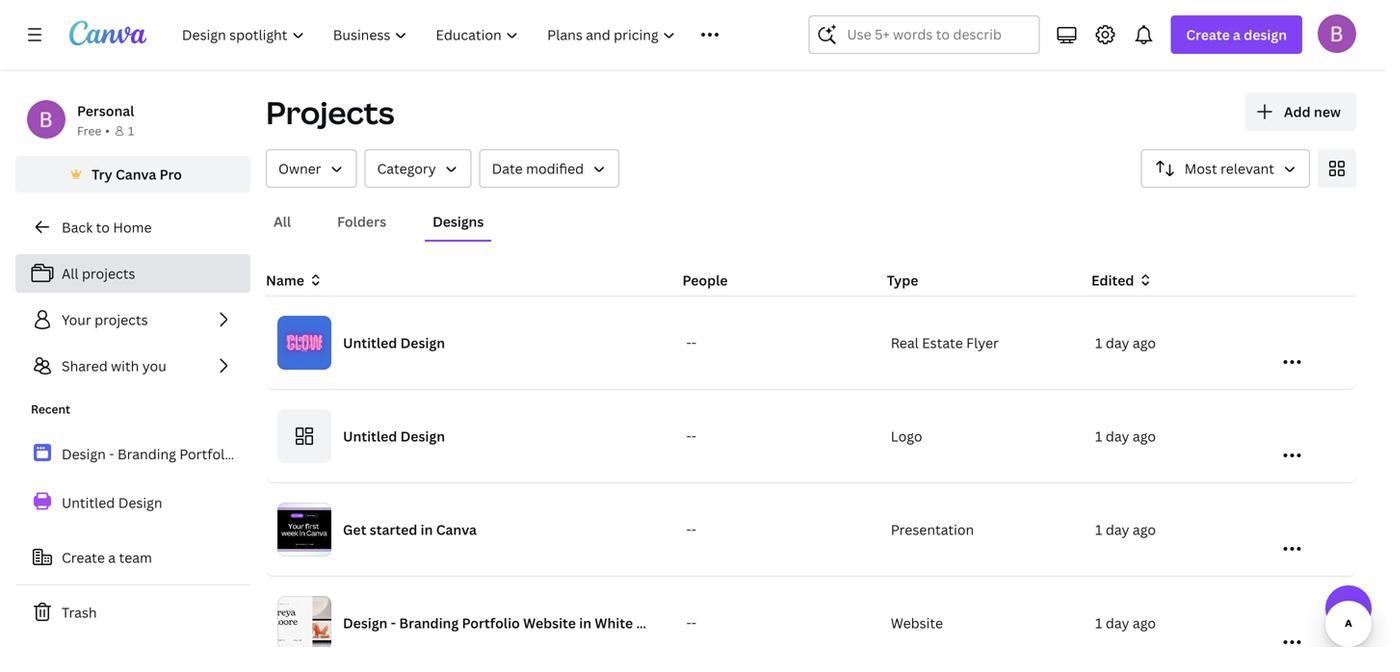 Task type: vqa. For each thing, say whether or not it's contained in the screenshot.
first -- from the bottom
yes



Task type: locate. For each thing, give the bounding box(es) containing it.
shared with you
[[62, 357, 166, 375]]

create left 'team'
[[62, 549, 105, 567]]

your
[[62, 311, 91, 329]]

untitled design
[[343, 334, 445, 352], [343, 427, 445, 446], [62, 493, 162, 512]]

untitled
[[343, 334, 397, 352], [343, 427, 397, 446], [62, 493, 115, 512]]

3 day from the top
[[1106, 521, 1129, 539]]

create a design button
[[1171, 15, 1302, 54]]

2 day from the top
[[1106, 427, 1129, 446]]

create inside create a design dropdown button
[[1186, 26, 1230, 44]]

list
[[15, 254, 250, 385]]

Sort by button
[[1141, 149, 1310, 188]]

bob builder image
[[1318, 14, 1356, 53]]

0 horizontal spatial website
[[523, 614, 576, 632]]

try canva pro button
[[15, 156, 250, 193]]

canva
[[116, 165, 156, 184], [436, 521, 477, 539]]

1 horizontal spatial in
[[579, 614, 591, 632]]

1 -- from the top
[[686, 334, 697, 352]]

with
[[111, 357, 139, 375]]

style
[[860, 614, 894, 632]]

canva right try at top left
[[116, 165, 156, 184]]

category
[[377, 159, 436, 178]]

0 horizontal spatial all
[[62, 264, 79, 283]]

1 day from the top
[[1106, 334, 1129, 352]]

back to home
[[62, 218, 152, 236]]

a inside dropdown button
[[1233, 26, 1241, 44]]

-- for logo
[[686, 427, 697, 446]]

-- for website
[[686, 614, 697, 632]]

website right minimal
[[891, 614, 943, 632]]

try
[[92, 165, 112, 184]]

3 -- from the top
[[686, 521, 697, 539]]

untitled design link
[[15, 482, 250, 523]]

1 vertical spatial a
[[108, 549, 116, 567]]

light
[[719, 614, 752, 632]]

untitled design for logo
[[343, 427, 445, 446]]

website
[[523, 614, 576, 632], [891, 614, 943, 632]]

4 -- from the top
[[686, 614, 697, 632]]

ago for logo
[[1133, 427, 1156, 446]]

1 horizontal spatial create
[[1186, 26, 1230, 44]]

try canva pro
[[92, 165, 182, 184]]

create a team button
[[15, 538, 250, 577]]

relevant
[[1221, 159, 1274, 178]]

2 -- from the top
[[686, 427, 697, 446]]

•
[[105, 123, 110, 139]]

4 1 day ago from the top
[[1095, 614, 1156, 632]]

in left the white in the left of the page
[[579, 614, 591, 632]]

new
[[1314, 103, 1341, 121]]

1 horizontal spatial canva
[[436, 521, 477, 539]]

1 for website
[[1095, 614, 1102, 632]]

0 vertical spatial projects
[[82, 264, 135, 283]]

projects
[[82, 264, 135, 283], [94, 311, 148, 329]]

0 horizontal spatial a
[[108, 549, 116, 567]]

1 ago from the top
[[1133, 334, 1156, 352]]

estate
[[922, 334, 963, 352]]

0 horizontal spatial in
[[421, 521, 433, 539]]

0 vertical spatial create
[[1186, 26, 1230, 44]]

1 website from the left
[[523, 614, 576, 632]]

4 ago from the top
[[1133, 614, 1156, 632]]

1 day ago
[[1095, 334, 1156, 352], [1095, 427, 1156, 446], [1095, 521, 1156, 539], [1095, 614, 1156, 632]]

1 1 day ago from the top
[[1095, 334, 1156, 352]]

in
[[421, 521, 433, 539], [579, 614, 591, 632]]

create inside create a team button
[[62, 549, 105, 567]]

4 day from the top
[[1106, 614, 1129, 632]]

2 1 day ago from the top
[[1095, 427, 1156, 446]]

canva right started
[[436, 521, 477, 539]]

date
[[492, 159, 523, 178]]

1 for presentation
[[1095, 521, 1102, 539]]

edited button
[[1091, 270, 1280, 291]]

day for website
[[1106, 614, 1129, 632]]

None search field
[[809, 15, 1040, 54]]

portfolio
[[462, 614, 520, 632]]

in right started
[[421, 521, 433, 539]]

canva inside 'button'
[[116, 165, 156, 184]]

your projects link
[[15, 301, 250, 339]]

1 vertical spatial untitled design
[[343, 427, 445, 446]]

all projects
[[62, 264, 135, 283]]

1 vertical spatial in
[[579, 614, 591, 632]]

all
[[274, 212, 291, 231], [62, 264, 79, 283]]

projects for your projects
[[94, 311, 148, 329]]

website right the portfolio
[[523, 614, 576, 632]]

projects for all projects
[[82, 264, 135, 283]]

ago
[[1133, 334, 1156, 352], [1133, 427, 1156, 446], [1133, 521, 1156, 539], [1133, 614, 1156, 632]]

3 1 day ago from the top
[[1095, 521, 1156, 539]]

day for real estate flyer
[[1106, 334, 1129, 352]]

get started in canva
[[343, 521, 477, 539]]

grey
[[639, 614, 671, 632]]

1
[[128, 123, 134, 139], [1095, 334, 1102, 352], [1095, 427, 1102, 446], [1095, 521, 1102, 539], [1095, 614, 1102, 632]]

0 vertical spatial untitled design
[[343, 334, 445, 352]]

0 vertical spatial canva
[[116, 165, 156, 184]]

name button
[[266, 270, 324, 291]]

a inside button
[[108, 549, 116, 567]]

3 ago from the top
[[1133, 521, 1156, 539]]

projects
[[266, 92, 394, 133]]

2 vertical spatial untitled design
[[62, 493, 162, 512]]

a left design
[[1233, 26, 1241, 44]]

-
[[686, 334, 691, 352], [691, 334, 697, 352], [686, 427, 691, 446], [691, 427, 697, 446], [686, 521, 691, 539], [691, 521, 697, 539], [391, 614, 396, 632], [686, 614, 691, 632], [691, 614, 697, 632]]

create left design
[[1186, 26, 1230, 44]]

folders
[[337, 212, 386, 231]]

a left 'team'
[[108, 549, 116, 567]]

minimal
[[805, 614, 857, 632]]

1 horizontal spatial all
[[274, 212, 291, 231]]

1 horizontal spatial a
[[1233, 26, 1241, 44]]

projects down back to home on the left top of page
[[82, 264, 135, 283]]

a
[[1233, 26, 1241, 44], [108, 549, 116, 567]]

add new button
[[1246, 92, 1356, 131]]

1 vertical spatial all
[[62, 264, 79, 283]]

1 vertical spatial projects
[[94, 311, 148, 329]]

0 vertical spatial untitled
[[343, 334, 397, 352]]

day for logo
[[1106, 427, 1129, 446]]

all inside button
[[274, 212, 291, 231]]

day for presentation
[[1106, 521, 1129, 539]]

1 vertical spatial untitled
[[343, 427, 397, 446]]

2 vertical spatial untitled
[[62, 493, 115, 512]]

untitled design inside untitled design list
[[62, 493, 162, 512]]

2 ago from the top
[[1133, 427, 1156, 446]]

1 day ago for website
[[1095, 614, 1156, 632]]

0 vertical spatial all
[[274, 212, 291, 231]]

add
[[1284, 103, 1311, 121]]

design
[[400, 334, 445, 352], [400, 427, 445, 446], [118, 493, 162, 512], [343, 614, 388, 632]]

started
[[370, 521, 417, 539]]

designs
[[433, 212, 484, 231]]

all down owner
[[274, 212, 291, 231]]

most relevant
[[1185, 159, 1274, 178]]

1 day ago for presentation
[[1095, 521, 1156, 539]]

projects right your
[[94, 311, 148, 329]]

0 horizontal spatial canva
[[116, 165, 156, 184]]

1 horizontal spatial website
[[891, 614, 943, 632]]

0 vertical spatial a
[[1233, 26, 1241, 44]]

--
[[686, 334, 697, 352], [686, 427, 697, 446], [686, 521, 697, 539], [686, 614, 697, 632]]

1 vertical spatial create
[[62, 549, 105, 567]]

1 vertical spatial canva
[[436, 521, 477, 539]]

0 horizontal spatial create
[[62, 549, 105, 567]]

free •
[[77, 123, 110, 139]]

2 website from the left
[[891, 614, 943, 632]]

top level navigation element
[[170, 15, 762, 54], [170, 15, 762, 54]]

untitled for logo
[[343, 427, 397, 446]]

real
[[891, 334, 919, 352]]

?
[[1343, 595, 1354, 622]]

day
[[1106, 334, 1129, 352], [1106, 427, 1129, 446], [1106, 521, 1129, 539], [1106, 614, 1129, 632]]

untitled for real estate flyer
[[343, 334, 397, 352]]

create
[[1186, 26, 1230, 44], [62, 549, 105, 567]]

all up your
[[62, 264, 79, 283]]



Task type: describe. For each thing, give the bounding box(es) containing it.
a for design
[[1233, 26, 1241, 44]]

shared
[[62, 357, 108, 375]]

real estate flyer
[[891, 334, 999, 352]]

type
[[887, 271, 918, 289]]

all for all projects
[[62, 264, 79, 283]]

presentation
[[891, 521, 974, 539]]

create a team
[[62, 549, 152, 567]]

list containing all projects
[[15, 254, 250, 385]]

all for all
[[274, 212, 291, 231]]

team
[[119, 549, 152, 567]]

1 day ago for logo
[[1095, 427, 1156, 446]]

shared with you link
[[15, 347, 250, 385]]

recent
[[31, 401, 70, 417]]

people
[[682, 271, 728, 289]]

all projects link
[[15, 254, 250, 293]]

? button
[[1325, 586, 1372, 632]]

white
[[595, 614, 633, 632]]

personal
[[77, 102, 134, 120]]

1 day ago for real estate flyer
[[1095, 334, 1156, 352]]

Category button
[[365, 149, 472, 188]]

owner
[[278, 159, 321, 178]]

most
[[1185, 159, 1217, 178]]

designs button
[[425, 203, 492, 240]]

1 for real estate flyer
[[1095, 334, 1102, 352]]

untitled design for real estate flyer
[[343, 334, 445, 352]]

Owner button
[[266, 149, 357, 188]]

black
[[677, 614, 713, 632]]

design inside list
[[118, 493, 162, 512]]

folders button
[[329, 203, 394, 240]]

design
[[1244, 26, 1287, 44]]

trash link
[[15, 593, 250, 632]]

ago for real estate flyer
[[1133, 334, 1156, 352]]

add new
[[1284, 103, 1341, 121]]

back to home link
[[15, 208, 250, 247]]

ago for presentation
[[1133, 521, 1156, 539]]

back
[[62, 218, 93, 236]]

-- for real estate flyer
[[686, 334, 697, 352]]

your projects
[[62, 311, 148, 329]]

modified
[[526, 159, 584, 178]]

create for create a design
[[1186, 26, 1230, 44]]

logo
[[891, 427, 922, 446]]

all button
[[266, 203, 299, 240]]

create for create a team
[[62, 549, 105, 567]]

classic
[[755, 614, 801, 632]]

design - branding portfolio website in white  grey  black  light classic minimal style
[[343, 614, 894, 632]]

untitled design list
[[15, 433, 250, 572]]

Date modified button
[[479, 149, 620, 188]]

pro
[[159, 165, 182, 184]]

flyer
[[966, 334, 999, 352]]

you
[[142, 357, 166, 375]]

date modified
[[492, 159, 584, 178]]

home
[[113, 218, 152, 236]]

name
[[266, 271, 304, 289]]

ago for website
[[1133, 614, 1156, 632]]

branding
[[399, 614, 459, 632]]

a for team
[[108, 549, 116, 567]]

trash
[[62, 603, 97, 622]]

edited
[[1091, 271, 1134, 289]]

0 vertical spatial in
[[421, 521, 433, 539]]

create a design
[[1186, 26, 1287, 44]]

Search search field
[[847, 16, 1001, 53]]

free
[[77, 123, 101, 139]]

1 for logo
[[1095, 427, 1102, 446]]

get
[[343, 521, 366, 539]]

untitled inside untitled design list
[[62, 493, 115, 512]]

-- for presentation
[[686, 521, 697, 539]]

to
[[96, 218, 110, 236]]



